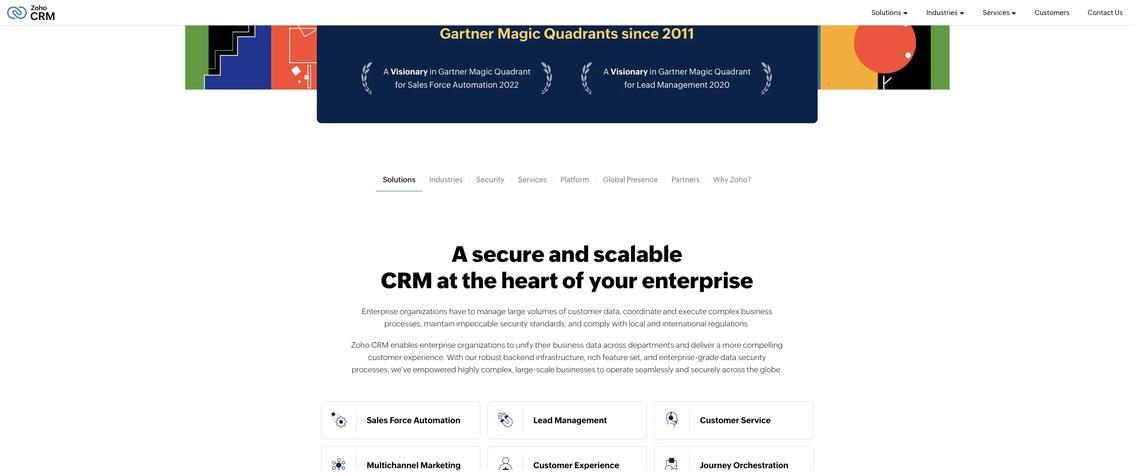 Task type: locate. For each thing, give the bounding box(es) containing it.
0 horizontal spatial force
[[390, 416, 412, 426]]

1 vertical spatial to
[[507, 341, 514, 350]]

0 vertical spatial organizations
[[400, 307, 447, 316]]

gartner
[[440, 25, 494, 42], [438, 67, 468, 76], [658, 67, 688, 76]]

industries
[[927, 8, 958, 16], [429, 176, 463, 185]]

the left the globe.
[[747, 366, 759, 375]]

standards,
[[530, 320, 566, 329]]

2 for from the left
[[624, 80, 635, 90]]

0 horizontal spatial services
[[518, 176, 547, 185]]

0 vertical spatial business
[[741, 307, 772, 316]]

0 vertical spatial zoho
[[410, 8, 446, 25]]

lead
[[637, 80, 656, 90], [533, 416, 553, 426]]

to
[[468, 307, 475, 316], [507, 341, 514, 350], [597, 366, 604, 375]]

0 horizontal spatial magic
[[469, 67, 493, 76]]

a visionary for in gartner magic quadrant for lead management 2020
[[604, 67, 648, 76]]

gartner for in gartner magic quadrant for lead management 2020
[[658, 67, 688, 76]]

processes, up enables
[[384, 320, 422, 329]]

2 quadrant from the left
[[715, 67, 751, 76]]

of up standards,
[[559, 307, 566, 316]]

a for in gartner magic quadrant for sales force automation 2022
[[383, 67, 389, 76]]

1 horizontal spatial quadrant
[[715, 67, 751, 76]]

0 vertical spatial sales
[[408, 80, 428, 90]]

quadrant inside in gartner magic quadrant for lead management 2020
[[715, 67, 751, 76]]

0 horizontal spatial organizations
[[400, 307, 447, 316]]

1 horizontal spatial solutions
[[872, 8, 901, 16]]

in inside in gartner magic quadrant for sales force automation 2022
[[430, 67, 437, 76]]

lead inside in gartner magic quadrant for lead management 2020
[[637, 80, 656, 90]]

0 vertical spatial automation
[[453, 80, 498, 90]]

force
[[429, 80, 451, 90], [390, 416, 412, 426]]

crm left enables
[[371, 341, 389, 350]]

enterprise organizations have to manage large volumes of customer data, coordinate and execute complex business processes, maintain impeccable security standards, and comply with local and international regulations.
[[362, 307, 772, 329]]

across
[[616, 8, 663, 25], [603, 341, 626, 350], [722, 366, 745, 375]]

security down compelling
[[738, 353, 766, 363]]

us
[[1115, 8, 1123, 16]]

crm
[[449, 8, 483, 25], [381, 268, 433, 294], [371, 341, 389, 350]]

crm for has
[[449, 8, 483, 25]]

zoho
[[410, 8, 446, 25], [351, 341, 370, 350]]

magic for in gartner magic quadrant for lead management 2020
[[689, 67, 713, 76]]

customer service link
[[650, 402, 817, 447]]

1 vertical spatial the
[[747, 366, 759, 375]]

1 in from the left
[[430, 67, 437, 76]]

the right at at the bottom left
[[462, 268, 497, 294]]

1 quadrant from the left
[[494, 67, 531, 76]]

local
[[629, 320, 645, 329]]

partners
[[672, 176, 700, 185]]

sales force automation link
[[317, 402, 484, 447]]

in inside in gartner magic quadrant for lead management 2020
[[650, 67, 657, 76]]

1 a visionary from the left
[[383, 67, 428, 76]]

0 vertical spatial across
[[616, 8, 663, 25]]

why
[[713, 176, 729, 185]]

2 horizontal spatial magic
[[689, 67, 713, 76]]

sales force automation
[[367, 416, 461, 426]]

0 horizontal spatial the
[[462, 268, 497, 294]]

crm inside a secure and scalable crm at the heart of your enterprise
[[381, 268, 433, 294]]

quadrant up 2022
[[494, 67, 531, 76]]

2011
[[662, 25, 694, 42]]

1 vertical spatial crm
[[381, 268, 433, 294]]

1 visionary from the left
[[391, 67, 428, 76]]

customer up we've
[[368, 353, 402, 363]]

zoho?
[[730, 176, 751, 185]]

business up regulations.
[[741, 307, 772, 316]]

data up rich on the right bottom of the page
[[586, 341, 602, 350]]

of up enterprise organizations have to manage large volumes of customer data, coordinate and execute complex business processes, maintain impeccable security standards, and comply with local and international regulations.
[[562, 268, 585, 294]]

customer
[[568, 307, 602, 316], [368, 353, 402, 363]]

0 vertical spatial to
[[468, 307, 475, 316]]

zoho crm logo image
[[7, 3, 55, 23]]

0 horizontal spatial solutions
[[383, 176, 416, 185]]

business
[[741, 307, 772, 316], [553, 341, 584, 350]]

1 horizontal spatial enterprise
[[642, 268, 753, 294]]

0 vertical spatial lead
[[637, 80, 656, 90]]

quadrant up 2020
[[715, 67, 751, 76]]

processes,
[[384, 320, 422, 329], [352, 366, 389, 375]]

1 vertical spatial of
[[559, 307, 566, 316]]

2 in from the left
[[650, 67, 657, 76]]

data,
[[604, 307, 621, 316]]

0 horizontal spatial for
[[395, 80, 406, 90]]

1 horizontal spatial organizations
[[458, 341, 505, 350]]

and inside a secure and scalable crm at the heart of your enterprise
[[549, 242, 589, 267]]

gartner inside in gartner magic quadrant for sales force automation 2022
[[438, 67, 468, 76]]

1 vertical spatial enterprise
[[420, 341, 456, 350]]

enterprise up experience.
[[420, 341, 456, 350]]

0 vertical spatial enterprise
[[642, 268, 753, 294]]

0 vertical spatial customer
[[568, 307, 602, 316]]

large
[[508, 307, 526, 316]]

since
[[622, 25, 659, 42]]

security down large
[[500, 320, 528, 329]]

1 horizontal spatial industries
[[927, 8, 958, 16]]

across up since
[[616, 8, 663, 25]]

1 horizontal spatial lead
[[637, 80, 656, 90]]

0 horizontal spatial a
[[383, 67, 389, 76]]

to left unify
[[507, 341, 514, 350]]

1 horizontal spatial force
[[429, 80, 451, 90]]

experience.
[[404, 353, 445, 363]]

sales inside in gartner magic quadrant for sales force automation 2022
[[408, 80, 428, 90]]

of inside enterprise organizations have to manage large volumes of customer data, coordinate and execute complex business processes, maintain impeccable security standards, and comply with local and international regulations.
[[559, 307, 566, 316]]

0 vertical spatial force
[[429, 80, 451, 90]]

the inside a secure and scalable crm at the heart of your enterprise
[[462, 268, 497, 294]]

1 horizontal spatial a
[[452, 242, 468, 267]]

1 horizontal spatial a visionary
[[604, 67, 648, 76]]

1 horizontal spatial to
[[507, 341, 514, 350]]

service
[[741, 416, 771, 426]]

crm inside zoho crm enables enterprise organizations to unify their business data across departments and deliver a more compelling customer experience. with our robust backend infrastructure, rich feature set, and enterprise-grade data security processes, we've empowered highly complex, large-scale businesses to operate seamlessly and securely across the globe.
[[371, 341, 389, 350]]

1 horizontal spatial zoho
[[410, 8, 446, 25]]

volumes
[[527, 307, 557, 316]]

1 vertical spatial services
[[518, 176, 547, 185]]

2 vertical spatial to
[[597, 366, 604, 375]]

departments
[[628, 341, 674, 350]]

0 horizontal spatial quadrant
[[494, 67, 531, 76]]

gartner inside in gartner magic quadrant for lead management 2020
[[658, 67, 688, 76]]

2 vertical spatial across
[[722, 366, 745, 375]]

for inside in gartner magic quadrant for sales force automation 2022
[[395, 80, 406, 90]]

1 horizontal spatial the
[[747, 366, 759, 375]]

1 vertical spatial solutions
[[383, 176, 416, 185]]

more
[[723, 341, 741, 350]]

management
[[657, 80, 708, 90], [555, 416, 607, 426]]

a for in gartner magic quadrant for lead management 2020
[[604, 67, 609, 76]]

0 vertical spatial industries
[[927, 8, 958, 16]]

0 horizontal spatial sales
[[367, 416, 388, 426]]

1 horizontal spatial in
[[650, 67, 657, 76]]

processes, inside enterprise organizations have to manage large volumes of customer data, coordinate and execute complex business processes, maintain impeccable security standards, and comply with local and international regulations.
[[384, 320, 422, 329]]

1 horizontal spatial magic
[[497, 25, 541, 42]]

enterprise up execute
[[642, 268, 753, 294]]

unify
[[516, 341, 533, 350]]

presence
[[627, 176, 658, 185]]

across down more
[[722, 366, 745, 375]]

at
[[437, 268, 458, 294]]

to up impeccable
[[468, 307, 475, 316]]

a
[[717, 341, 721, 350]]

1 vertical spatial automation
[[414, 416, 461, 426]]

in gartner magic quadrant for lead management 2020
[[624, 67, 751, 90]]

0 vertical spatial processes,
[[384, 320, 422, 329]]

magic inside in gartner magic quadrant for sales force automation 2022
[[469, 67, 493, 76]]

2 horizontal spatial a
[[604, 67, 609, 76]]

0 horizontal spatial visionary
[[391, 67, 428, 76]]

quadrant
[[494, 67, 531, 76], [715, 67, 751, 76]]

services
[[983, 8, 1010, 16], [518, 176, 547, 185]]

1 vertical spatial zoho
[[351, 341, 370, 350]]

1 horizontal spatial customer
[[568, 307, 602, 316]]

quadrants
[[544, 25, 618, 42]]

manage
[[477, 307, 506, 316]]

solutions for services
[[872, 8, 901, 16]]

complex
[[709, 307, 740, 316]]

quadrant inside in gartner magic quadrant for sales force automation 2022
[[494, 67, 531, 76]]

multiple
[[666, 8, 724, 25]]

1 vertical spatial business
[[553, 341, 584, 350]]

organizations up the robust
[[458, 341, 505, 350]]

0 vertical spatial management
[[657, 80, 708, 90]]

0 horizontal spatial zoho
[[351, 341, 370, 350]]

lead management link
[[484, 402, 650, 447]]

securely
[[691, 366, 720, 375]]

a
[[383, 67, 389, 76], [604, 67, 609, 76], [452, 242, 468, 267]]

0 horizontal spatial to
[[468, 307, 475, 316]]

1 horizontal spatial data
[[721, 353, 737, 363]]

0 horizontal spatial in
[[430, 67, 437, 76]]

security
[[476, 176, 504, 185]]

2 visionary from the left
[[611, 67, 648, 76]]

robust
[[479, 353, 502, 363]]

in for force
[[430, 67, 437, 76]]

ecrm banner bg image
[[185, 0, 950, 90]]

infrastructure,
[[536, 353, 586, 363]]

1 vertical spatial lead
[[533, 416, 553, 426]]

0 vertical spatial of
[[562, 268, 585, 294]]

customer
[[700, 416, 739, 426]]

1 vertical spatial customer
[[368, 353, 402, 363]]

customer up comply
[[568, 307, 602, 316]]

0 vertical spatial the
[[462, 268, 497, 294]]

1 vertical spatial security
[[738, 353, 766, 363]]

a visionary
[[383, 67, 428, 76], [604, 67, 648, 76]]

1 vertical spatial industries
[[429, 176, 463, 185]]

crm left 'has'
[[449, 8, 483, 25]]

crm left at at the bottom left
[[381, 268, 433, 294]]

0 horizontal spatial business
[[553, 341, 584, 350]]

1 for from the left
[[395, 80, 406, 90]]

zoho inside zoho crm has been featured across multiple gartner magic quadrants since 2011
[[410, 8, 446, 25]]

enables
[[391, 341, 418, 350]]

for inside in gartner magic quadrant for lead management 2020
[[624, 80, 635, 90]]

sales
[[408, 80, 428, 90], [367, 416, 388, 426]]

0 horizontal spatial customer
[[368, 353, 402, 363]]

business up infrastructure,
[[553, 341, 584, 350]]

organizations
[[400, 307, 447, 316], [458, 341, 505, 350]]

1 horizontal spatial management
[[657, 80, 708, 90]]

0 horizontal spatial management
[[555, 416, 607, 426]]

1 horizontal spatial for
[[624, 80, 635, 90]]

processes, left we've
[[352, 366, 389, 375]]

0 vertical spatial solutions
[[872, 8, 901, 16]]

to down rich on the right bottom of the page
[[597, 366, 604, 375]]

customer inside enterprise organizations have to manage large volumes of customer data, coordinate and execute complex business processes, maintain impeccable security standards, and comply with local and international regulations.
[[568, 307, 602, 316]]

zoho inside zoho crm enables enterprise organizations to unify their business data across departments and deliver a more compelling customer experience. with our robust backend infrastructure, rich feature set, and enterprise-grade data security processes, we've empowered highly complex, large-scale businesses to operate seamlessly and securely across the globe.
[[351, 341, 370, 350]]

0 horizontal spatial industries
[[429, 176, 463, 185]]

their
[[535, 341, 551, 350]]

0 vertical spatial crm
[[449, 8, 483, 25]]

highly
[[458, 366, 479, 375]]

1 horizontal spatial visionary
[[611, 67, 648, 76]]

magic inside in gartner magic quadrant for lead management 2020
[[689, 67, 713, 76]]

industries for services
[[927, 8, 958, 16]]

0 vertical spatial security
[[500, 320, 528, 329]]

contact
[[1088, 8, 1114, 16]]

security inside enterprise organizations have to manage large volumes of customer data, coordinate and execute complex business processes, maintain impeccable security standards, and comply with local and international regulations.
[[500, 320, 528, 329]]

1 horizontal spatial business
[[741, 307, 772, 316]]

0 vertical spatial data
[[586, 341, 602, 350]]

visionary
[[391, 67, 428, 76], [611, 67, 648, 76]]

a inside a secure and scalable crm at the heart of your enterprise
[[452, 242, 468, 267]]

contact us link
[[1088, 0, 1123, 25]]

across up feature
[[603, 341, 626, 350]]

1 horizontal spatial security
[[738, 353, 766, 363]]

1 vertical spatial processes,
[[352, 366, 389, 375]]

0 vertical spatial services
[[983, 8, 1010, 16]]

of
[[562, 268, 585, 294], [559, 307, 566, 316]]

visionary for sales
[[391, 67, 428, 76]]

2 a visionary from the left
[[604, 67, 648, 76]]

crm inside zoho crm has been featured across multiple gartner magic quadrants since 2011
[[449, 8, 483, 25]]

0 horizontal spatial a visionary
[[383, 67, 428, 76]]

1 vertical spatial organizations
[[458, 341, 505, 350]]

magic
[[497, 25, 541, 42], [469, 67, 493, 76], [689, 67, 713, 76]]

2 vertical spatial crm
[[371, 341, 389, 350]]

1 horizontal spatial sales
[[408, 80, 428, 90]]

data
[[586, 341, 602, 350], [721, 353, 737, 363]]

business inside enterprise organizations have to manage large volumes of customer data, coordinate and execute complex business processes, maintain impeccable security standards, and comply with local and international regulations.
[[741, 307, 772, 316]]

0 horizontal spatial lead
[[533, 416, 553, 426]]

we've
[[391, 366, 411, 375]]

the inside zoho crm enables enterprise organizations to unify their business data across departments and deliver a more compelling customer experience. with our robust backend infrastructure, rich feature set, and enterprise-grade data security processes, we've empowered highly complex, large-scale businesses to operate seamlessly and securely across the globe.
[[747, 366, 759, 375]]

0 horizontal spatial enterprise
[[420, 341, 456, 350]]

for
[[395, 80, 406, 90], [624, 80, 635, 90]]

globe.
[[760, 366, 783, 375]]

0 horizontal spatial security
[[500, 320, 528, 329]]

organizations up maintain
[[400, 307, 447, 316]]

2 horizontal spatial to
[[597, 366, 604, 375]]

data down more
[[721, 353, 737, 363]]

1 vertical spatial management
[[555, 416, 607, 426]]



Task type: vqa. For each thing, say whether or not it's contained in the screenshot.
middle to
yes



Task type: describe. For each thing, give the bounding box(es) containing it.
1 vertical spatial sales
[[367, 416, 388, 426]]

security inside zoho crm enables enterprise organizations to unify their business data across departments and deliver a more compelling customer experience. with our robust backend infrastructure, rich feature set, and enterprise-grade data security processes, we've empowered highly complex, large-scale businesses to operate seamlessly and securely across the globe.
[[738, 353, 766, 363]]

complex,
[[481, 366, 514, 375]]

quadrant for automation
[[494, 67, 531, 76]]

feature
[[603, 353, 628, 363]]

business inside zoho crm enables enterprise organizations to unify their business data across departments and deliver a more compelling customer experience. with our robust backend infrastructure, rich feature set, and enterprise-grade data security processes, we've empowered highly complex, large-scale businesses to operate seamlessly and securely across the globe.
[[553, 341, 584, 350]]

across inside zoho crm has been featured across multiple gartner magic quadrants since 2011
[[616, 8, 663, 25]]

in for management
[[650, 67, 657, 76]]

automation inside in gartner magic quadrant for sales force automation 2022
[[453, 80, 498, 90]]

global
[[603, 176, 625, 185]]

force inside in gartner magic quadrant for sales force automation 2022
[[429, 80, 451, 90]]

your
[[589, 268, 638, 294]]

empowered
[[413, 366, 456, 375]]

maintain
[[424, 320, 455, 329]]

zoho for zoho crm enables enterprise organizations to unify their business data across departments and deliver a more compelling customer experience. with our robust backend infrastructure, rich feature set, and enterprise-grade data security processes, we've empowered highly complex, large-scale businesses to operate seamlessly and securely across the globe.
[[351, 341, 370, 350]]

deliver
[[691, 341, 715, 350]]

compelling
[[743, 341, 783, 350]]

2022
[[499, 80, 519, 90]]

has
[[486, 8, 511, 25]]

1 vertical spatial force
[[390, 416, 412, 426]]

enterprise inside zoho crm enables enterprise organizations to unify their business data across departments and deliver a more compelling customer experience. with our robust backend infrastructure, rich feature set, and enterprise-grade data security processes, we've empowered highly complex, large-scale businesses to operate seamlessly and securely across the globe.
[[420, 341, 456, 350]]

enterprise inside a secure and scalable crm at the heart of your enterprise
[[642, 268, 753, 294]]

have
[[449, 307, 466, 316]]

contact us
[[1088, 8, 1123, 16]]

1 horizontal spatial services
[[983, 8, 1010, 16]]

featured
[[553, 8, 613, 25]]

organizations inside zoho crm enables enterprise organizations to unify their business data across departments and deliver a more compelling customer experience. with our robust backend infrastructure, rich feature set, and enterprise-grade data security processes, we've empowered highly complex, large-scale businesses to operate seamlessly and securely across the globe.
[[458, 341, 505, 350]]

international
[[663, 320, 707, 329]]

secure
[[472, 242, 545, 267]]

processes, inside zoho crm enables enterprise organizations to unify their business data across departments and deliver a more compelling customer experience. with our robust backend infrastructure, rich feature set, and enterprise-grade data security processes, we've empowered highly complex, large-scale businesses to operate seamlessly and securely across the globe.
[[352, 366, 389, 375]]

been
[[514, 8, 550, 25]]

1 vertical spatial across
[[603, 341, 626, 350]]

seamlessly
[[635, 366, 674, 375]]

crm for enables
[[371, 341, 389, 350]]

in gartner magic quadrant for sales force automation 2022
[[395, 67, 531, 90]]

large-
[[516, 366, 536, 375]]

automation inside sales force automation link
[[414, 416, 461, 426]]

rich
[[588, 353, 601, 363]]

global presence
[[603, 176, 658, 185]]

platform
[[561, 176, 589, 185]]

regulations.
[[708, 320, 750, 329]]

scale
[[536, 366, 555, 375]]

lead management
[[533, 416, 607, 426]]

customers
[[1035, 8, 1070, 16]]

management inside lead management link
[[555, 416, 607, 426]]

zoho for zoho crm has been featured across multiple gartner magic quadrants since 2011
[[410, 8, 446, 25]]

industries for security
[[429, 176, 463, 185]]

2020
[[710, 80, 730, 90]]

organizations inside enterprise organizations have to manage large volumes of customer data, coordinate and execute complex business processes, maintain impeccable security standards, and comply with local and international regulations.
[[400, 307, 447, 316]]

coordinate
[[623, 307, 661, 316]]

businesses
[[556, 366, 596, 375]]

our
[[465, 353, 477, 363]]

to inside enterprise organizations have to manage large volumes of customer data, coordinate and execute complex business processes, maintain impeccable security standards, and comply with local and international regulations.
[[468, 307, 475, 316]]

management inside in gartner magic quadrant for lead management 2020
[[657, 80, 708, 90]]

for for in gartner magic quadrant for lead management 2020
[[624, 80, 635, 90]]

solutions for security
[[383, 176, 416, 185]]

a secure and scalable crm at the heart of your enterprise
[[381, 242, 753, 294]]

enterprise-
[[659, 353, 698, 363]]

enterprise
[[362, 307, 398, 316]]

backend
[[503, 353, 534, 363]]

with
[[447, 353, 463, 363]]

zoho crm enables enterprise organizations to unify their business data across departments and deliver a more compelling customer experience. with our robust backend infrastructure, rich feature set, and enterprise-grade data security processes, we've empowered highly complex, large-scale businesses to operate seamlessly and securely across the globe.
[[351, 341, 783, 375]]

customer inside zoho crm enables enterprise organizations to unify their business data across departments and deliver a more compelling customer experience. with our robust backend infrastructure, rich feature set, and enterprise-grade data security processes, we've empowered highly complex, large-scale businesses to operate seamlessly and securely across the globe.
[[368, 353, 402, 363]]

0 horizontal spatial data
[[586, 341, 602, 350]]

operate
[[606, 366, 634, 375]]

why zoho?
[[713, 176, 751, 185]]

with
[[612, 320, 627, 329]]

heart
[[501, 268, 558, 294]]

grade
[[698, 353, 719, 363]]

comply
[[584, 320, 610, 329]]

customer service
[[700, 416, 771, 426]]

visionary for lead
[[611, 67, 648, 76]]

of inside a secure and scalable crm at the heart of your enterprise
[[562, 268, 585, 294]]

set,
[[630, 353, 642, 363]]

customers link
[[1035, 0, 1070, 25]]

zoho crm has been featured across multiple gartner magic quadrants since 2011
[[410, 8, 724, 42]]

gartner for in gartner magic quadrant for sales force automation 2022
[[438, 67, 468, 76]]

magic inside zoho crm has been featured across multiple gartner magic quadrants since 2011
[[497, 25, 541, 42]]

for for in gartner magic quadrant for sales force automation 2022
[[395, 80, 406, 90]]

1 vertical spatial data
[[721, 353, 737, 363]]

execute
[[679, 307, 707, 316]]

magic for in gartner magic quadrant for sales force automation 2022
[[469, 67, 493, 76]]

gartner inside zoho crm has been featured across multiple gartner magic quadrants since 2011
[[440, 25, 494, 42]]

impeccable
[[456, 320, 498, 329]]

scalable
[[594, 242, 682, 267]]

a visionary for in gartner magic quadrant for sales force automation 2022
[[383, 67, 428, 76]]

quadrant for 2020
[[715, 67, 751, 76]]



